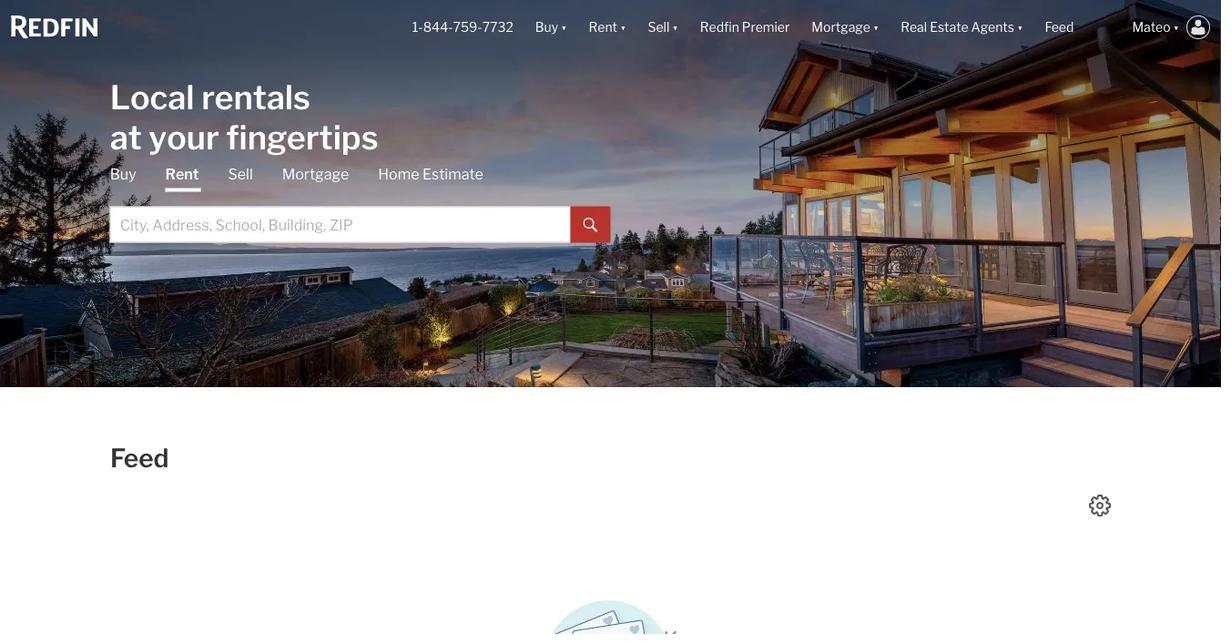 Task type: locate. For each thing, give the bounding box(es) containing it.
▾
[[561, 19, 567, 35], [621, 19, 626, 35], [673, 19, 679, 35], [874, 19, 880, 35], [1018, 19, 1024, 35], [1174, 19, 1180, 35]]

sell inside dropdown button
[[648, 19, 670, 35]]

1 vertical spatial buy
[[110, 165, 136, 183]]

your
[[149, 117, 219, 157]]

0 vertical spatial rent
[[589, 19, 618, 35]]

feed button
[[1035, 0, 1122, 55]]

rent link
[[165, 164, 199, 192]]

rent ▾
[[589, 19, 626, 35]]

real
[[901, 19, 928, 35]]

agents
[[972, 19, 1015, 35]]

sell inside tab list
[[228, 165, 253, 183]]

estate
[[930, 19, 969, 35]]

▾ left real
[[874, 19, 880, 35]]

▾ left redfin
[[673, 19, 679, 35]]

real estate agents ▾ button
[[890, 0, 1035, 55]]

rent for rent ▾
[[589, 19, 618, 35]]

tab list containing buy
[[110, 164, 611, 243]]

feed
[[1046, 19, 1075, 35], [110, 443, 169, 474]]

0 horizontal spatial sell
[[228, 165, 253, 183]]

mortgage down "fingertips"
[[282, 165, 349, 183]]

real estate agents ▾ link
[[901, 0, 1024, 55]]

▾ right mateo
[[1174, 19, 1180, 35]]

0 vertical spatial sell
[[648, 19, 670, 35]]

1-
[[413, 19, 423, 35]]

1 vertical spatial rent
[[165, 165, 199, 183]]

sell ▾
[[648, 19, 679, 35]]

1 vertical spatial mortgage
[[282, 165, 349, 183]]

mortgage inside dropdown button
[[812, 19, 871, 35]]

rent inside rent ▾ dropdown button
[[589, 19, 618, 35]]

0 vertical spatial mortgage
[[812, 19, 871, 35]]

submit search image
[[584, 218, 598, 233]]

▾ for mateo ▾
[[1174, 19, 1180, 35]]

home estimate
[[378, 165, 484, 183]]

rent right buy ▾
[[589, 19, 618, 35]]

1 vertical spatial sell
[[228, 165, 253, 183]]

fingertips
[[226, 117, 379, 157]]

3 ▾ from the left
[[673, 19, 679, 35]]

0 horizontal spatial mortgage
[[282, 165, 349, 183]]

buy for buy ▾
[[536, 19, 559, 35]]

0 vertical spatial feed
[[1046, 19, 1075, 35]]

0 horizontal spatial buy
[[110, 165, 136, 183]]

home
[[378, 165, 420, 183]]

▾ left sell ▾ in the top of the page
[[621, 19, 626, 35]]

0 horizontal spatial feed
[[110, 443, 169, 474]]

buy link
[[110, 164, 136, 185]]

▾ for buy ▾
[[561, 19, 567, 35]]

buy inside dropdown button
[[536, 19, 559, 35]]

1 horizontal spatial mortgage
[[812, 19, 871, 35]]

sell down local rentals at your fingertips
[[228, 165, 253, 183]]

sell for sell
[[228, 165, 253, 183]]

sell right 'rent ▾'
[[648, 19, 670, 35]]

▾ for rent ▾
[[621, 19, 626, 35]]

▾ right agents
[[1018, 19, 1024, 35]]

rent
[[589, 19, 618, 35], [165, 165, 199, 183]]

rent inside tab list
[[165, 165, 199, 183]]

0 vertical spatial buy
[[536, 19, 559, 35]]

mortgage left real
[[812, 19, 871, 35]]

buy down at
[[110, 165, 136, 183]]

buy right 7732
[[536, 19, 559, 35]]

759-
[[453, 19, 483, 35]]

buy
[[536, 19, 559, 35], [110, 165, 136, 183]]

1 horizontal spatial buy
[[536, 19, 559, 35]]

▾ left 'rent ▾'
[[561, 19, 567, 35]]

1 horizontal spatial feed
[[1046, 19, 1075, 35]]

844-
[[423, 19, 453, 35]]

tab list
[[110, 164, 611, 243]]

1 vertical spatial feed
[[110, 443, 169, 474]]

1 horizontal spatial rent
[[589, 19, 618, 35]]

1 horizontal spatial sell
[[648, 19, 670, 35]]

rent ▾ button
[[589, 0, 626, 55]]

2 ▾ from the left
[[621, 19, 626, 35]]

mortgage
[[812, 19, 871, 35], [282, 165, 349, 183]]

mortgage for mortgage ▾
[[812, 19, 871, 35]]

rent down 'your'
[[165, 165, 199, 183]]

sell
[[648, 19, 670, 35], [228, 165, 253, 183]]

0 horizontal spatial rent
[[165, 165, 199, 183]]

rent for rent
[[165, 165, 199, 183]]

City, Address, School, Building, ZIP search field
[[110, 206, 571, 243]]

4 ▾ from the left
[[874, 19, 880, 35]]

6 ▾ from the left
[[1174, 19, 1180, 35]]

1 ▾ from the left
[[561, 19, 567, 35]]

mortgage for mortgage
[[282, 165, 349, 183]]



Task type: describe. For each thing, give the bounding box(es) containing it.
▾ for sell ▾
[[673, 19, 679, 35]]

buy ▾
[[536, 19, 567, 35]]

home estimate link
[[378, 164, 484, 185]]

premier
[[743, 19, 790, 35]]

sell ▾ button
[[637, 0, 690, 55]]

buy for buy
[[110, 165, 136, 183]]

mortgage ▾ button
[[812, 0, 880, 55]]

mortgage ▾
[[812, 19, 880, 35]]

▾ for mortgage ▾
[[874, 19, 880, 35]]

local
[[110, 77, 195, 117]]

redfin
[[701, 19, 740, 35]]

real estate agents ▾
[[901, 19, 1024, 35]]

buy ▾ button
[[536, 0, 567, 55]]

mortgage link
[[282, 164, 349, 185]]

1-844-759-7732 link
[[413, 19, 514, 35]]

feed inside feed button
[[1046, 19, 1075, 35]]

mateo ▾
[[1133, 19, 1180, 35]]

sell ▾ button
[[648, 0, 679, 55]]

sell link
[[228, 164, 253, 185]]

local rentals at your fingertips
[[110, 77, 379, 157]]

buy ▾ button
[[525, 0, 578, 55]]

rentals
[[201, 77, 311, 117]]

5 ▾ from the left
[[1018, 19, 1024, 35]]

estimate
[[423, 165, 484, 183]]

redfin premier
[[701, 19, 790, 35]]

at
[[110, 117, 142, 157]]

mateo
[[1133, 19, 1171, 35]]

redfin premier button
[[690, 0, 801, 55]]

sell for sell ▾
[[648, 19, 670, 35]]

mortgage ▾ button
[[801, 0, 890, 55]]

rent ▾ button
[[578, 0, 637, 55]]

7732
[[483, 19, 514, 35]]

1-844-759-7732
[[413, 19, 514, 35]]



Task type: vqa. For each thing, say whether or not it's contained in the screenshot.
St
no



